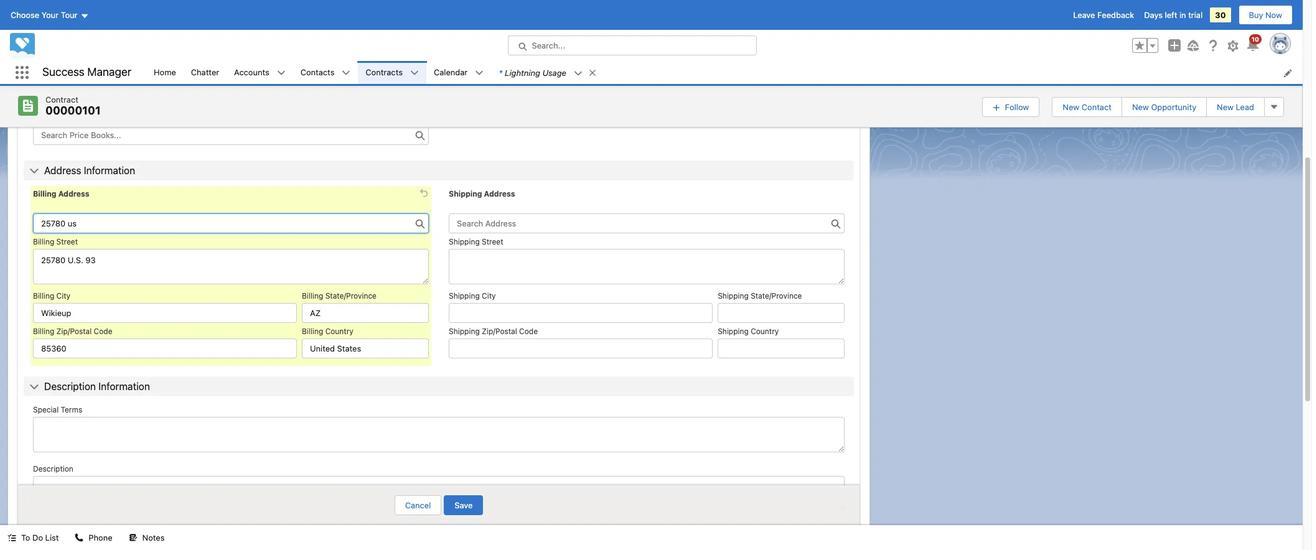 Task type: vqa. For each thing, say whether or not it's contained in the screenshot.
items, for Close
no



Task type: describe. For each thing, give the bounding box(es) containing it.
contract image
[[18, 96, 38, 116]]

leave feedback link
[[1074, 10, 1135, 20]]

billing for billing street
[[33, 237, 54, 246]]

phone
[[89, 533, 112, 543]]

* contract term (months)
[[450, 34, 540, 43]]

save button
[[444, 496, 484, 516]]

text default image inside description information dropdown button
[[29, 382, 39, 392]]

* lightning usage
[[499, 68, 567, 78]]

new opportunity
[[1133, 102, 1197, 112]]

list containing home
[[146, 61, 1304, 84]]

trial
[[1189, 10, 1203, 20]]

success manager
[[42, 66, 131, 79]]

address information button
[[24, 161, 855, 181]]

billing for billing zip/postal code
[[33, 327, 54, 336]]

new contact button
[[1053, 97, 1123, 117]]

shipping address
[[449, 189, 515, 199]]

shipping for shipping zip/postal code
[[449, 327, 480, 336]]

notes button
[[121, 526, 172, 551]]

billing for billing address
[[33, 189, 56, 199]]

new lead button
[[1207, 97, 1266, 117]]

shipping for shipping city
[[449, 291, 480, 301]]

Description text field
[[33, 476, 845, 512]]

new opportunity button
[[1122, 97, 1208, 117]]

price
[[33, 113, 51, 123]]

started
[[987, 39, 1014, 49]]

billing country
[[302, 327, 354, 336]]

10 button
[[1246, 34, 1262, 53]]

signature
[[44, 535, 87, 546]]

text default image inside the phone button
[[75, 534, 84, 543]]

description for description information
[[44, 381, 96, 392]]

new for new contact
[[1063, 102, 1080, 112]]

billing zip/postal code
[[33, 327, 112, 336]]

billing for billing state/province
[[302, 291, 323, 301]]

chatter link
[[184, 61, 227, 84]]

address information
[[44, 165, 135, 176]]

show.
[[1106, 26, 1127, 36]]

Billing Zip/Postal Code text field
[[33, 339, 297, 359]]

to
[[21, 533, 30, 543]]

description information button
[[24, 377, 855, 397]]

name
[[70, 34, 91, 43]]

Shipping City text field
[[449, 303, 713, 323]]

billing for billing city
[[33, 291, 54, 301]]

scheduling
[[1095, 39, 1136, 49]]

new lead
[[1218, 102, 1255, 112]]

follow
[[1006, 102, 1030, 112]]

contacts link
[[293, 61, 342, 84]]

days
[[1145, 10, 1163, 20]]

billing street
[[33, 237, 78, 246]]

price book
[[33, 113, 71, 123]]

Shipping State/Province text field
[[718, 303, 845, 323]]

* status
[[34, 73, 62, 83]]

shipping for shipping street
[[449, 237, 480, 246]]

address inside dropdown button
[[44, 165, 81, 176]]

tasks
[[1086, 71, 1106, 81]]

marked
[[1108, 71, 1136, 81]]

sending
[[1027, 39, 1057, 49]]

zip/postal for billing
[[56, 327, 92, 336]]

text default image inside list item
[[589, 68, 597, 77]]

cancel
[[405, 501, 431, 511]]

code for billing zip/postal code
[[94, 327, 112, 336]]

up
[[1192, 71, 1202, 81]]

no for past
[[951, 71, 962, 81]]

lightning
[[505, 68, 541, 78]]

text default image for *
[[574, 69, 583, 78]]

contracts link
[[358, 61, 410, 84]]

shipping for shipping country
[[718, 327, 749, 336]]

Shipping Zip/Postal Code text field
[[449, 339, 713, 359]]

home
[[154, 67, 176, 77]]

special terms
[[33, 405, 82, 415]]

get
[[971, 39, 984, 49]]

city for shipping city
[[482, 291, 496, 301]]

Billing State/Province text field
[[302, 303, 429, 323]]

leave feedback
[[1074, 10, 1135, 20]]

do
[[32, 533, 43, 543]]

home link
[[146, 61, 184, 84]]

new for new lead
[[1218, 102, 1234, 112]]

expiration
[[474, 73, 509, 83]]

* for * status
[[34, 73, 38, 83]]

now
[[1266, 10, 1283, 20]]

contact
[[1082, 102, 1112, 112]]

signature information
[[44, 535, 142, 546]]

text default image for contacts
[[342, 69, 351, 77]]

shipping street
[[449, 237, 504, 246]]

shipping country
[[718, 327, 779, 336]]

meetings
[[1033, 71, 1067, 81]]

cancel button
[[395, 496, 442, 516]]

text default image inside calendar "list item"
[[475, 69, 484, 77]]

accounts
[[234, 67, 270, 77]]

activities
[[1060, 26, 1094, 36]]

notes
[[142, 533, 165, 543]]

00000101 inside contract number 00000101
[[31, 17, 71, 28]]

as
[[1138, 71, 1147, 81]]

choose
[[11, 10, 39, 20]]

lead
[[1237, 102, 1255, 112]]

number
[[63, 4, 92, 13]]

by
[[1016, 39, 1025, 49]]

billing city
[[33, 291, 70, 301]]

signature information button
[[24, 531, 855, 551]]

* for * contract term (months)
[[450, 34, 454, 43]]

code for shipping zip/postal code
[[519, 327, 538, 336]]

calendar link
[[427, 61, 475, 84]]

30
[[1216, 10, 1227, 20]]



Task type: locate. For each thing, give the bounding box(es) containing it.
buy
[[1250, 10, 1264, 20]]

past
[[964, 71, 980, 81]]

no activities to show. get started by sending an email, scheduling a task, and more.
[[971, 26, 1203, 49]]

and left tasks
[[1070, 71, 1084, 81]]

(months)
[[508, 34, 540, 43]]

Billing Street text field
[[33, 249, 429, 284]]

shipping up shipping country
[[718, 291, 749, 301]]

*
[[34, 34, 38, 43], [450, 34, 454, 43], [499, 68, 503, 78], [34, 73, 38, 83]]

street down billing address
[[56, 237, 78, 246]]

3 new from the left
[[1218, 102, 1234, 112]]

street for shipping street
[[482, 237, 504, 246]]

information up billing address
[[84, 165, 135, 176]]

1 search address text field from the left
[[33, 213, 429, 233]]

0 horizontal spatial new
[[1063, 102, 1080, 112]]

left
[[1166, 10, 1178, 20]]

shipping
[[449, 189, 482, 199], [449, 237, 480, 246], [449, 291, 480, 301], [718, 291, 749, 301], [449, 327, 480, 336], [718, 327, 749, 336]]

country
[[325, 327, 354, 336], [751, 327, 779, 336]]

0 horizontal spatial country
[[325, 327, 354, 336]]

0 horizontal spatial code
[[94, 327, 112, 336]]

contract inside contract number 00000101
[[31, 4, 61, 13]]

2 search address text field from the left
[[449, 213, 845, 233]]

Special Terms text field
[[33, 417, 845, 453]]

address down address information
[[58, 189, 89, 199]]

list
[[146, 61, 1304, 84]]

owner
[[449, 73, 472, 83]]

shipping for shipping address
[[449, 189, 482, 199]]

zip/postal for shipping
[[482, 327, 517, 336]]

text default image left to
[[7, 534, 16, 543]]

text default image left the list
[[29, 536, 39, 546]]

2 vertical spatial contract
[[45, 95, 78, 105]]

0 horizontal spatial state/province
[[325, 291, 377, 301]]

information for address information
[[84, 165, 135, 176]]

None text field
[[449, 45, 845, 65]]

1 vertical spatial information
[[99, 381, 150, 392]]

search address text field for shipping state/province
[[449, 213, 845, 233]]

Search Address text field
[[33, 213, 429, 233], [449, 213, 845, 233]]

text default image left phone
[[75, 534, 84, 543]]

special
[[33, 405, 59, 415]]

information for signature information
[[90, 535, 142, 546]]

2 code from the left
[[519, 327, 538, 336]]

1 horizontal spatial search address text field
[[449, 213, 845, 233]]

address up billing address
[[44, 165, 81, 176]]

1 horizontal spatial new
[[1133, 102, 1150, 112]]

shipping state/province
[[718, 291, 802, 301]]

text default image right the contracts
[[410, 69, 419, 77]]

0 vertical spatial information
[[84, 165, 135, 176]]

billing down billing city
[[33, 327, 54, 336]]

status
[[39, 73, 62, 83]]

street for billing street
[[56, 237, 78, 246]]

address up shipping street
[[484, 189, 515, 199]]

1 vertical spatial 00000101
[[45, 104, 101, 117]]

0 vertical spatial description
[[44, 381, 96, 392]]

new left lead
[[1218, 102, 1234, 112]]

group
[[1133, 38, 1159, 53]]

contract 00000101
[[45, 95, 101, 117]]

text default image inside signature information dropdown button
[[29, 536, 39, 546]]

0 vertical spatial contract
[[31, 4, 61, 13]]

0 horizontal spatial city
[[56, 291, 70, 301]]

accounts link
[[227, 61, 277, 84]]

list
[[45, 533, 59, 543]]

* account name
[[34, 34, 91, 43]]

0 horizontal spatial zip/postal
[[56, 327, 92, 336]]

city for billing city
[[56, 291, 70, 301]]

contract number 00000101
[[31, 4, 92, 28]]

1 country from the left
[[325, 327, 354, 336]]

shipping down address information dropdown button
[[449, 189, 482, 199]]

billing up billing zip/postal code
[[33, 291, 54, 301]]

list item
[[492, 61, 603, 84]]

days left in trial
[[1145, 10, 1203, 20]]

1 horizontal spatial city
[[482, 291, 496, 301]]

no inside no activities to show. get started by sending an email, scheduling a task, and more.
[[1047, 26, 1058, 36]]

no
[[1047, 26, 1058, 36], [951, 71, 962, 81]]

an
[[1059, 39, 1068, 49]]

Price Book text field
[[33, 125, 429, 145]]

contract inside the 'contract 00000101'
[[45, 95, 78, 105]]

here.
[[1204, 71, 1223, 81]]

billing state/province
[[302, 291, 377, 301]]

contacts list item
[[293, 61, 358, 84]]

choose your tour button
[[10, 5, 89, 25]]

new down "as"
[[1133, 102, 1150, 112]]

2 state/province from the left
[[751, 291, 802, 301]]

text default image right usage
[[589, 68, 597, 77]]

text default image
[[277, 69, 286, 77], [342, 69, 351, 77], [574, 69, 583, 78], [29, 166, 39, 176], [29, 536, 39, 546]]

information inside dropdown button
[[90, 535, 142, 546]]

text default image inside notes button
[[129, 534, 137, 543]]

list item containing *
[[492, 61, 603, 84]]

billing for billing country
[[302, 327, 323, 336]]

country up shipping country text box
[[751, 327, 779, 336]]

new
[[1063, 102, 1080, 112], [1133, 102, 1150, 112], [1218, 102, 1234, 112]]

follow button
[[983, 97, 1040, 117]]

no for activities
[[1047, 26, 1058, 36]]

text default image up special
[[29, 382, 39, 392]]

street
[[56, 237, 78, 246], [482, 237, 504, 246]]

1 vertical spatial description
[[33, 464, 73, 474]]

choose your tour
[[11, 10, 78, 20]]

text default image right owner
[[475, 69, 484, 77]]

information left notes
[[90, 535, 142, 546]]

search address text field up shipping street text field
[[449, 213, 845, 233]]

description for description
[[33, 464, 73, 474]]

1 horizontal spatial and
[[1166, 39, 1180, 49]]

1 horizontal spatial no
[[1047, 26, 1058, 36]]

shipping zip/postal code
[[449, 327, 538, 336]]

save
[[455, 501, 473, 511]]

no past activity. past meetings and tasks marked as done show up here.
[[951, 71, 1223, 81]]

manager
[[87, 66, 131, 79]]

* up calendar
[[450, 34, 454, 43]]

2 horizontal spatial new
[[1218, 102, 1234, 112]]

email,
[[1071, 39, 1093, 49]]

text default image for accounts
[[277, 69, 286, 77]]

shipping down shipping address
[[449, 237, 480, 246]]

text default image inside contracts list item
[[410, 69, 419, 77]]

2 street from the left
[[482, 237, 504, 246]]

00000101 down 'status'
[[45, 104, 101, 117]]

Shipping Country text field
[[718, 339, 845, 359]]

feedback
[[1098, 10, 1135, 20]]

no up sending
[[1047, 26, 1058, 36]]

0 vertical spatial 00000101
[[31, 17, 71, 28]]

buy now button
[[1239, 5, 1294, 25]]

0 horizontal spatial and
[[1070, 71, 1084, 81]]

state/province up billing state/province text field
[[325, 291, 377, 301]]

success
[[42, 66, 85, 79]]

and inside no activities to show. get started by sending an email, scheduling a task, and more.
[[1166, 39, 1180, 49]]

search address text field up 283 creekside lane "text field"
[[33, 213, 429, 233]]

0 horizontal spatial search address text field
[[33, 213, 429, 233]]

new left contact
[[1063, 102, 1080, 112]]

calendar list item
[[427, 61, 492, 84]]

text default image inside to do list button
[[7, 534, 16, 543]]

1 vertical spatial contract
[[455, 34, 486, 43]]

shipping down shipping state/province
[[718, 327, 749, 336]]

0 vertical spatial no
[[1047, 26, 1058, 36]]

1 street from the left
[[56, 237, 78, 246]]

shipping for shipping state/province
[[718, 291, 749, 301]]

text default image inside accounts list item
[[277, 69, 286, 77]]

text default image right usage
[[574, 69, 583, 78]]

text default image
[[589, 68, 597, 77], [410, 69, 419, 77], [475, 69, 484, 77], [29, 382, 39, 392], [7, 534, 16, 543], [75, 534, 84, 543], [129, 534, 137, 543]]

1 vertical spatial no
[[951, 71, 962, 81]]

2 new from the left
[[1133, 102, 1150, 112]]

city up billing zip/postal code
[[56, 291, 70, 301]]

to do list button
[[0, 526, 66, 551]]

Billing City text field
[[33, 303, 297, 323]]

1 code from the left
[[94, 327, 112, 336]]

country for billing country
[[325, 327, 354, 336]]

1 state/province from the left
[[325, 291, 377, 301]]

1 horizontal spatial country
[[751, 327, 779, 336]]

phone button
[[68, 526, 120, 551]]

00000101 up the account
[[31, 17, 71, 28]]

state/province for shipping state/province
[[751, 291, 802, 301]]

usage
[[543, 68, 567, 78]]

0 horizontal spatial no
[[951, 71, 962, 81]]

code up shipping zip/postal code text box
[[519, 327, 538, 336]]

new contact
[[1063, 102, 1112, 112]]

billing address
[[33, 189, 89, 199]]

10
[[1252, 36, 1260, 43]]

text default image inside list item
[[574, 69, 583, 78]]

0 horizontal spatial street
[[56, 237, 78, 246]]

2 zip/postal from the left
[[482, 327, 517, 336]]

task,
[[1145, 39, 1163, 49]]

text default image right accounts
[[277, 69, 286, 77]]

text default image right contacts on the top of page
[[342, 69, 351, 77]]

1 horizontal spatial state/province
[[751, 291, 802, 301]]

text default image up billing address
[[29, 166, 39, 176]]

* left 'status'
[[34, 73, 38, 83]]

your
[[42, 10, 59, 20]]

* left the account
[[34, 34, 38, 43]]

information down billing zip/postal code text box
[[99, 381, 150, 392]]

code
[[94, 327, 112, 336], [519, 327, 538, 336]]

notice
[[511, 73, 534, 83]]

zip/postal down shipping city
[[482, 327, 517, 336]]

state/province for billing state/province
[[325, 291, 377, 301]]

1 horizontal spatial street
[[482, 237, 504, 246]]

1 vertical spatial and
[[1070, 71, 1084, 81]]

shipping down shipping city
[[449, 327, 480, 336]]

1 horizontal spatial code
[[519, 327, 538, 336]]

activity.
[[983, 71, 1012, 81]]

contract for 00000101
[[45, 95, 78, 105]]

city up shipping zip/postal code
[[482, 291, 496, 301]]

billing up billing street
[[33, 189, 56, 199]]

0 vertical spatial and
[[1166, 39, 1180, 49]]

description inside dropdown button
[[44, 381, 96, 392]]

show
[[1170, 71, 1190, 81]]

information for description information
[[99, 381, 150, 392]]

contracts list item
[[358, 61, 427, 84]]

text default image inside contacts list item
[[342, 69, 351, 77]]

billing down billing address
[[33, 237, 54, 246]]

2 city from the left
[[482, 291, 496, 301]]

shipping city
[[449, 291, 496, 301]]

Billing Country text field
[[302, 339, 429, 359]]

* for * lightning usage
[[499, 68, 503, 78]]

* inside list item
[[499, 68, 503, 78]]

description up terms
[[44, 381, 96, 392]]

past
[[1014, 71, 1030, 81]]

new for new opportunity
[[1133, 102, 1150, 112]]

shipping up shipping zip/postal code
[[449, 291, 480, 301]]

00000101
[[31, 17, 71, 28], [45, 104, 101, 117]]

address for billing
[[58, 189, 89, 199]]

address for shipping
[[484, 189, 515, 199]]

contacts
[[301, 67, 335, 77]]

billing up the billing country
[[302, 291, 323, 301]]

book
[[53, 113, 71, 123]]

billing down billing state/province
[[302, 327, 323, 336]]

state/province up shipping state/province text box in the bottom right of the page
[[751, 291, 802, 301]]

2 vertical spatial information
[[90, 535, 142, 546]]

1 city from the left
[[56, 291, 70, 301]]

calendar
[[434, 67, 468, 77]]

city
[[56, 291, 70, 301], [482, 291, 496, 301]]

description information
[[44, 381, 150, 392]]

contracts
[[366, 67, 403, 77]]

buy now
[[1250, 10, 1283, 20]]

1 horizontal spatial zip/postal
[[482, 327, 517, 336]]

and
[[1166, 39, 1180, 49], [1070, 71, 1084, 81]]

in
[[1180, 10, 1187, 20]]

Shipping Street text field
[[449, 249, 845, 284]]

state/province
[[325, 291, 377, 301], [751, 291, 802, 301]]

zip/postal down billing city
[[56, 327, 92, 336]]

accounts list item
[[227, 61, 293, 84]]

1 new from the left
[[1063, 102, 1080, 112]]

street down shipping address
[[482, 237, 504, 246]]

no left past
[[951, 71, 962, 81]]

1 zip/postal from the left
[[56, 327, 92, 336]]

code up description information
[[94, 327, 112, 336]]

search address text field for billing state/province
[[33, 213, 429, 233]]

and right task,
[[1166, 39, 1180, 49]]

country for shipping country
[[751, 327, 779, 336]]

leave
[[1074, 10, 1096, 20]]

contract for number
[[31, 4, 61, 13]]

country up the billing country text field
[[325, 327, 354, 336]]

2 country from the left
[[751, 327, 779, 336]]

address
[[44, 165, 81, 176], [58, 189, 89, 199], [484, 189, 515, 199]]

* for * account name
[[34, 34, 38, 43]]

search...
[[532, 40, 565, 50]]

text default image left notes
[[129, 534, 137, 543]]

done
[[1149, 71, 1168, 81]]

description down special terms on the left bottom of the page
[[33, 464, 73, 474]]

text default image inside address information dropdown button
[[29, 166, 39, 176]]

* left lightning
[[499, 68, 503, 78]]

chatter
[[191, 67, 219, 77]]



